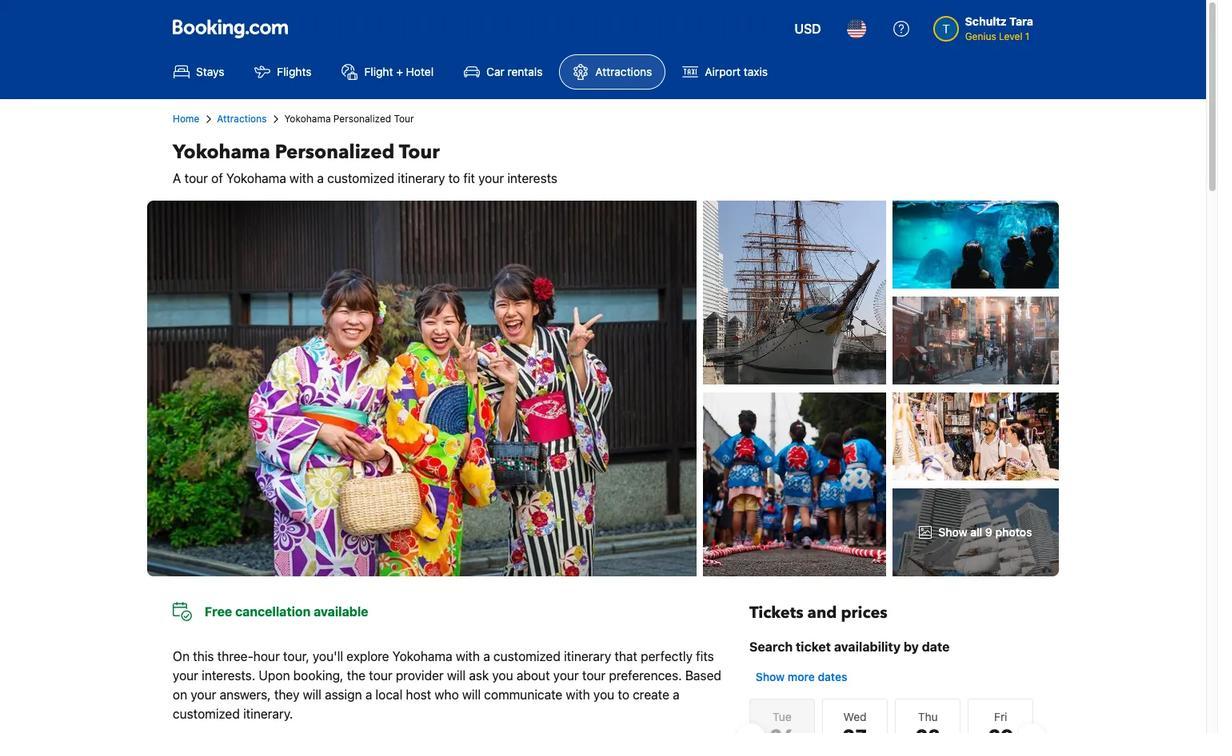 Task type: describe. For each thing, give the bounding box(es) containing it.
personalized for yokohama personalized tour
[[334, 113, 391, 125]]

flights
[[277, 65, 312, 78]]

tickets and prices
[[750, 603, 888, 624]]

flights link
[[241, 54, 325, 90]]

answers,
[[220, 688, 271, 703]]

date
[[922, 640, 950, 655]]

flight + hotel link
[[328, 54, 447, 90]]

tue button
[[750, 699, 815, 734]]

booking,
[[293, 669, 344, 683]]

who
[[435, 688, 459, 703]]

photos
[[996, 526, 1033, 539]]

that
[[615, 650, 638, 664]]

tour for yokohama personalized tour a tour of yokohama with a customized itinerary to fit your interests
[[399, 139, 440, 166]]

stays link
[[160, 54, 238, 90]]

yokohama personalized tour a tour of yokohama with a customized itinerary to fit your interests
[[173, 139, 558, 186]]

a left local
[[366, 688, 372, 703]]

on
[[173, 650, 190, 664]]

free cancellation available
[[205, 605, 368, 619]]

home link
[[173, 112, 199, 126]]

fri
[[995, 711, 1008, 724]]

region containing tue
[[737, 692, 1047, 734]]

2 horizontal spatial customized
[[494, 650, 561, 664]]

to inside yokohama personalized tour a tour of yokohama with a customized itinerary to fit your interests
[[449, 171, 460, 186]]

ticket
[[796, 640, 831, 655]]

provider
[[396, 669, 444, 683]]

booking.com image
[[173, 19, 288, 38]]

perfectly
[[641, 650, 693, 664]]

hour
[[253, 650, 280, 664]]

available
[[314, 605, 368, 619]]

usd
[[795, 22, 821, 36]]

yokohama right of
[[226, 171, 286, 186]]

1 horizontal spatial tour
[[369, 669, 393, 683]]

yokohama up of
[[173, 139, 270, 166]]

on
[[173, 688, 187, 703]]

a
[[173, 171, 181, 186]]

a inside yokohama personalized tour a tour of yokohama with a customized itinerary to fit your interests
[[317, 171, 324, 186]]

show all 9 photos
[[939, 526, 1033, 539]]

wed
[[844, 711, 867, 724]]

car rentals
[[487, 65, 543, 78]]

car
[[487, 65, 505, 78]]

and
[[808, 603, 837, 624]]

taxis
[[744, 65, 768, 78]]

1 horizontal spatial you
[[594, 688, 615, 703]]

three-
[[217, 650, 253, 664]]

fri button
[[969, 699, 1034, 734]]

tara
[[1010, 14, 1034, 28]]

about
[[517, 669, 550, 683]]

wed button
[[823, 699, 888, 734]]

your account menu schultz tara genius level 1 element
[[933, 7, 1040, 44]]

1
[[1026, 30, 1030, 42]]

2 vertical spatial with
[[566, 688, 590, 703]]

schultz
[[965, 14, 1007, 28]]

cancellation
[[235, 605, 311, 619]]

upon
[[259, 669, 290, 683]]

2 horizontal spatial tour
[[582, 669, 606, 683]]

tue
[[773, 711, 792, 724]]

airport taxis link
[[669, 54, 782, 90]]

interests.
[[202, 669, 255, 683]]

create
[[633, 688, 670, 703]]

schultz tara genius level 1
[[965, 14, 1034, 42]]

your right about
[[554, 669, 579, 683]]

airport
[[705, 65, 741, 78]]

this
[[193, 650, 214, 664]]

explore
[[347, 650, 389, 664]]

stays
[[196, 65, 224, 78]]

host
[[406, 688, 431, 703]]

yokohama personalized tour
[[284, 113, 414, 125]]

availability
[[834, 640, 901, 655]]

flight
[[364, 65, 393, 78]]

more
[[788, 671, 815, 684]]

interests
[[508, 171, 558, 186]]

thu
[[918, 711, 938, 724]]

flight + hotel
[[364, 65, 434, 78]]

to inside on this three-hour tour, you'll explore yokohama with a customized itinerary that perfectly fits your interests. upon booking, the tour provider will ask you about your tour preferences. based on your answers, they will assign a local host who will communicate with you to create a customized itinerary.
[[618, 688, 630, 703]]



Task type: locate. For each thing, give the bounding box(es) containing it.
your right on
[[191, 688, 216, 703]]

0 vertical spatial personalized
[[334, 113, 391, 125]]

personalized down yokohama personalized tour
[[275, 139, 395, 166]]

0 horizontal spatial to
[[449, 171, 460, 186]]

customized down yokohama personalized tour
[[327, 171, 395, 186]]

customized
[[327, 171, 395, 186], [494, 650, 561, 664], [173, 707, 240, 722]]

by
[[904, 640, 919, 655]]

show more dates button
[[750, 663, 854, 692]]

ask
[[469, 669, 489, 683]]

of
[[211, 171, 223, 186]]

search
[[750, 640, 793, 655]]

tickets
[[750, 603, 804, 624]]

a down yokohama personalized tour
[[317, 171, 324, 186]]

you right ask
[[492, 669, 513, 683]]

1 vertical spatial with
[[456, 650, 480, 664]]

will
[[447, 669, 466, 683], [303, 688, 322, 703], [462, 688, 481, 703]]

you down preferences.
[[594, 688, 615, 703]]

1 horizontal spatial show
[[939, 526, 968, 539]]

show for show all 9 photos
[[939, 526, 968, 539]]

itinerary left that
[[564, 650, 611, 664]]

+
[[396, 65, 403, 78]]

the
[[347, 669, 366, 683]]

1 horizontal spatial with
[[456, 650, 480, 664]]

1 vertical spatial itinerary
[[564, 650, 611, 664]]

customized inside yokohama personalized tour a tour of yokohama with a customized itinerary to fit your interests
[[327, 171, 395, 186]]

attractions link
[[560, 54, 666, 90], [217, 112, 267, 126]]

personalized
[[334, 113, 391, 125], [275, 139, 395, 166]]

0 vertical spatial to
[[449, 171, 460, 186]]

personalized for yokohama personalized tour a tour of yokohama with a customized itinerary to fit your interests
[[275, 139, 395, 166]]

0 vertical spatial customized
[[327, 171, 395, 186]]

genius
[[965, 30, 997, 42]]

show
[[939, 526, 968, 539], [756, 671, 785, 684]]

based
[[686, 669, 722, 683]]

1 vertical spatial tour
[[399, 139, 440, 166]]

local
[[376, 688, 403, 703]]

usd button
[[785, 10, 831, 48]]

tour for yokohama personalized tour
[[394, 113, 414, 125]]

your down on
[[173, 669, 198, 683]]

itinerary.
[[243, 707, 293, 722]]

0 vertical spatial show
[[939, 526, 968, 539]]

1 vertical spatial you
[[594, 688, 615, 703]]

to left fit
[[449, 171, 460, 186]]

0 horizontal spatial you
[[492, 669, 513, 683]]

show for show more dates
[[756, 671, 785, 684]]

0 horizontal spatial attractions
[[217, 113, 267, 125]]

airport taxis
[[705, 65, 768, 78]]

0 vertical spatial you
[[492, 669, 513, 683]]

itinerary inside yokohama personalized tour a tour of yokohama with a customized itinerary to fit your interests
[[398, 171, 445, 186]]

tour up local
[[369, 669, 393, 683]]

region
[[737, 692, 1047, 734]]

0 horizontal spatial customized
[[173, 707, 240, 722]]

tour right a
[[185, 171, 208, 186]]

1 vertical spatial personalized
[[275, 139, 395, 166]]

with down yokohama personalized tour
[[290, 171, 314, 186]]

9
[[986, 526, 993, 539]]

with
[[290, 171, 314, 186], [456, 650, 480, 664], [566, 688, 590, 703]]

fit
[[464, 171, 475, 186]]

personalized up yokohama personalized tour a tour of yokohama with a customized itinerary to fit your interests
[[334, 113, 391, 125]]

rentals
[[508, 65, 543, 78]]

prices
[[841, 603, 888, 624]]

on this three-hour tour, you'll explore yokohama with a customized itinerary that perfectly fits your interests. upon booking, the tour provider will ask you about your tour preferences. based on your answers, they will assign a local host who will communicate with you to create a customized itinerary.
[[173, 650, 722, 722]]

tour inside yokohama personalized tour a tour of yokohama with a customized itinerary to fit your interests
[[399, 139, 440, 166]]

show down search on the bottom right
[[756, 671, 785, 684]]

0 vertical spatial tour
[[394, 113, 414, 125]]

with inside yokohama personalized tour a tour of yokohama with a customized itinerary to fit your interests
[[290, 171, 314, 186]]

itinerary
[[398, 171, 445, 186], [564, 650, 611, 664]]

0 vertical spatial attractions
[[596, 65, 652, 78]]

a up ask
[[484, 650, 490, 664]]

1 vertical spatial attractions link
[[217, 112, 267, 126]]

attractions
[[596, 65, 652, 78], [217, 113, 267, 125]]

tour
[[394, 113, 414, 125], [399, 139, 440, 166]]

show inside button
[[756, 671, 785, 684]]

yokohama down flights
[[284, 113, 331, 125]]

0 vertical spatial with
[[290, 171, 314, 186]]

show left all
[[939, 526, 968, 539]]

with up ask
[[456, 650, 480, 664]]

you'll
[[313, 650, 343, 664]]

0 horizontal spatial itinerary
[[398, 171, 445, 186]]

all
[[971, 526, 983, 539]]

1 horizontal spatial to
[[618, 688, 630, 703]]

2 vertical spatial customized
[[173, 707, 240, 722]]

0 horizontal spatial with
[[290, 171, 314, 186]]

car rentals link
[[451, 54, 556, 90]]

with right communicate
[[566, 688, 590, 703]]

preferences.
[[609, 669, 682, 683]]

yokohama up provider
[[393, 650, 453, 664]]

home
[[173, 113, 199, 125]]

level
[[999, 30, 1023, 42]]

0 vertical spatial itinerary
[[398, 171, 445, 186]]

free
[[205, 605, 232, 619]]

dates
[[818, 671, 848, 684]]

1 vertical spatial customized
[[494, 650, 561, 664]]

yokohama
[[284, 113, 331, 125], [173, 139, 270, 166], [226, 171, 286, 186], [393, 650, 453, 664]]

tour left preferences.
[[582, 669, 606, 683]]

1 horizontal spatial customized
[[327, 171, 395, 186]]

yokohama inside on this three-hour tour, you'll explore yokohama with a customized itinerary that perfectly fits your interests. upon booking, the tour provider will ask you about your tour preferences. based on your answers, they will assign a local host who will communicate with you to create a customized itinerary.
[[393, 650, 453, 664]]

your
[[479, 171, 504, 186], [173, 669, 198, 683], [554, 669, 579, 683], [191, 688, 216, 703]]

search ticket availability by date
[[750, 640, 950, 655]]

tour down yokohama personalized tour
[[399, 139, 440, 166]]

itinerary left fit
[[398, 171, 445, 186]]

tour down the + in the top of the page
[[394, 113, 414, 125]]

1 horizontal spatial attractions
[[596, 65, 652, 78]]

will down ask
[[462, 688, 481, 703]]

customized down on
[[173, 707, 240, 722]]

you
[[492, 669, 513, 683], [594, 688, 615, 703]]

0 horizontal spatial tour
[[185, 171, 208, 186]]

1 horizontal spatial itinerary
[[564, 650, 611, 664]]

a right create
[[673, 688, 680, 703]]

to left create
[[618, 688, 630, 703]]

tour inside yokohama personalized tour a tour of yokohama with a customized itinerary to fit your interests
[[185, 171, 208, 186]]

0 vertical spatial attractions link
[[560, 54, 666, 90]]

hotel
[[406, 65, 434, 78]]

your inside yokohama personalized tour a tour of yokohama with a customized itinerary to fit your interests
[[479, 171, 504, 186]]

thu button
[[896, 699, 961, 734]]

your right fit
[[479, 171, 504, 186]]

customized up about
[[494, 650, 561, 664]]

fits
[[696, 650, 714, 664]]

1 vertical spatial to
[[618, 688, 630, 703]]

show more dates
[[756, 671, 848, 684]]

will down booking, on the left bottom of page
[[303, 688, 322, 703]]

personalized inside yokohama personalized tour a tour of yokohama with a customized itinerary to fit your interests
[[275, 139, 395, 166]]

they
[[274, 688, 300, 703]]

to
[[449, 171, 460, 186], [618, 688, 630, 703]]

tour
[[185, 171, 208, 186], [369, 669, 393, 683], [582, 669, 606, 683]]

1 vertical spatial attractions
[[217, 113, 267, 125]]

1 vertical spatial show
[[756, 671, 785, 684]]

1 horizontal spatial attractions link
[[560, 54, 666, 90]]

communicate
[[484, 688, 563, 703]]

will up who
[[447, 669, 466, 683]]

itinerary inside on this three-hour tour, you'll explore yokohama with a customized itinerary that perfectly fits your interests. upon booking, the tour provider will ask you about your tour preferences. based on your answers, they will assign a local host who will communicate with you to create a customized itinerary.
[[564, 650, 611, 664]]

2 horizontal spatial with
[[566, 688, 590, 703]]

assign
[[325, 688, 362, 703]]

0 horizontal spatial show
[[756, 671, 785, 684]]

tour,
[[283, 650, 309, 664]]

0 horizontal spatial attractions link
[[217, 112, 267, 126]]



Task type: vqa. For each thing, say whether or not it's contained in the screenshot.
desire
no



